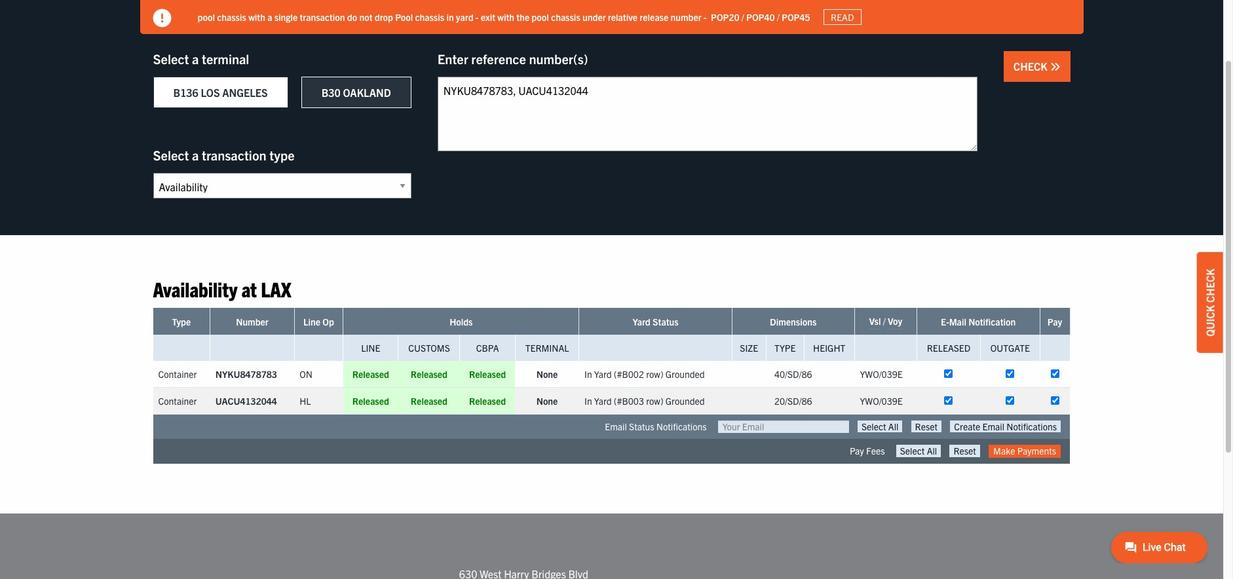 Task type: locate. For each thing, give the bounding box(es) containing it.
1 grounded from the top
[[666, 369, 705, 381]]

2 vertical spatial a
[[192, 147, 199, 163]]

1 vertical spatial line
[[361, 342, 381, 354]]

a left single
[[268, 11, 272, 23]]

row) right (#b002 in the bottom of the page
[[647, 369, 664, 381]]

type up 40/sd/86
[[775, 342, 796, 354]]

exit
[[481, 11, 496, 23]]

check
[[1014, 60, 1051, 73], [1204, 269, 1217, 303]]

line
[[304, 316, 321, 328], [361, 342, 381, 354]]

grounded
[[666, 369, 705, 381], [666, 396, 705, 407]]

release
[[640, 11, 669, 23]]

pay left fees
[[850, 445, 865, 457]]

/ right vsl
[[884, 316, 886, 327]]

- left exit at the left top of page
[[476, 11, 479, 23]]

None checkbox
[[945, 397, 954, 405]]

1 vertical spatial transaction
[[202, 147, 267, 163]]

notifications
[[657, 421, 707, 433]]

row) up email status notifications
[[647, 396, 664, 407]]

/ left pop40
[[742, 11, 745, 23]]

0 vertical spatial none
[[537, 369, 558, 381]]

0 vertical spatial select
[[153, 50, 189, 67]]

a left terminal
[[192, 50, 199, 67]]

container
[[158, 369, 197, 381], [158, 396, 197, 407]]

None checkbox
[[945, 370, 954, 379], [1007, 370, 1015, 379], [1051, 370, 1060, 379], [1007, 397, 1015, 405], [1051, 397, 1060, 405], [945, 370, 954, 379], [1007, 370, 1015, 379], [1051, 370, 1060, 379], [1007, 397, 1015, 405], [1051, 397, 1060, 405]]

ywo/039e
[[860, 369, 903, 381], [860, 396, 903, 407]]

0 vertical spatial status
[[653, 316, 679, 328]]

/
[[742, 11, 745, 23], [777, 11, 780, 23], [884, 316, 886, 327]]

0 horizontal spatial check
[[1014, 60, 1051, 73]]

line left customs
[[361, 342, 381, 354]]

1 vertical spatial none
[[537, 396, 558, 407]]

0 vertical spatial a
[[268, 11, 272, 23]]

1 vertical spatial yard
[[595, 369, 612, 381]]

a down b136 at top left
[[192, 147, 199, 163]]

fees
[[867, 445, 885, 457]]

in
[[585, 369, 592, 381], [585, 396, 592, 407]]

drop
[[375, 11, 393, 23]]

in
[[447, 11, 454, 23]]

in yard (#b002 row) grounded
[[585, 369, 705, 381]]

0 vertical spatial in
[[585, 369, 592, 381]]

0 vertical spatial pay
[[1048, 316, 1063, 328]]

in left (#b003
[[585, 396, 592, 407]]

container for nyku8478783
[[158, 369, 197, 381]]

1 ywo/039e from the top
[[860, 369, 903, 381]]

a
[[268, 11, 272, 23], [192, 50, 199, 67], [192, 147, 199, 163]]

pay for pay
[[1048, 316, 1063, 328]]

1 vertical spatial ywo/039e
[[860, 396, 903, 407]]

notification
[[969, 316, 1016, 328]]

0 vertical spatial yard
[[633, 316, 651, 328]]

1 horizontal spatial type
[[775, 342, 796, 354]]

2 ywo/039e from the top
[[860, 396, 903, 407]]

1 select from the top
[[153, 50, 189, 67]]

vsl / voy
[[870, 316, 903, 327]]

select down b136 at top left
[[153, 147, 189, 163]]

yard left (#b002 in the bottom of the page
[[595, 369, 612, 381]]

1 none from the top
[[537, 369, 558, 381]]

1 vertical spatial container
[[158, 396, 197, 407]]

container for uacu4132044
[[158, 396, 197, 407]]

uacu4132044
[[216, 396, 277, 407]]

row)
[[647, 369, 664, 381], [647, 396, 664, 407]]

pool
[[198, 11, 215, 23], [532, 11, 549, 23]]

None button
[[858, 421, 903, 433], [912, 421, 942, 433], [951, 421, 1061, 433], [897, 445, 942, 457], [950, 445, 981, 457], [858, 421, 903, 433], [912, 421, 942, 433], [951, 421, 1061, 433], [897, 445, 942, 457], [950, 445, 981, 457]]

email status notifications
[[605, 421, 707, 433]]

status up 'in yard (#b002 row) grounded'
[[653, 316, 679, 328]]

1 horizontal spatial pool
[[532, 11, 549, 23]]

0 vertical spatial ywo/039e
[[860, 369, 903, 381]]

relative
[[608, 11, 638, 23]]

0 vertical spatial transaction
[[300, 11, 345, 23]]

type
[[172, 316, 191, 328], [775, 342, 796, 354]]

yard
[[633, 316, 651, 328], [595, 369, 612, 381], [595, 396, 612, 407]]

transaction
[[300, 11, 345, 23], [202, 147, 267, 163]]

1 container from the top
[[158, 369, 197, 381]]

1 vertical spatial grounded
[[666, 396, 705, 407]]

0 horizontal spatial pool
[[198, 11, 215, 23]]

1 vertical spatial status
[[629, 421, 655, 433]]

2 chassis from the left
[[415, 11, 445, 23]]

select up b136 at top left
[[153, 50, 189, 67]]

line left op
[[304, 316, 321, 328]]

in left (#b002 in the bottom of the page
[[585, 369, 592, 381]]

1 row) from the top
[[647, 369, 664, 381]]

0 horizontal spatial chassis
[[217, 11, 246, 23]]

with left single
[[249, 11, 265, 23]]

e-mail notification
[[941, 316, 1016, 328]]

2 horizontal spatial chassis
[[551, 11, 581, 23]]

los
[[201, 86, 220, 99]]

terminal
[[202, 50, 249, 67]]

-
[[476, 11, 479, 23], [704, 11, 707, 23]]

1 horizontal spatial line
[[361, 342, 381, 354]]

1 vertical spatial pay
[[850, 445, 865, 457]]

1 horizontal spatial chassis
[[415, 11, 445, 23]]

email
[[605, 421, 627, 433]]

quick
[[1204, 305, 1217, 337]]

status
[[653, 316, 679, 328], [629, 421, 655, 433]]

pool up select a terminal
[[198, 11, 215, 23]]

released
[[928, 342, 971, 354], [353, 369, 389, 381], [411, 369, 448, 381], [469, 369, 506, 381], [353, 396, 389, 407], [411, 396, 448, 407], [469, 396, 506, 407]]

1 chassis from the left
[[217, 11, 246, 23]]

/ left pop45
[[777, 11, 780, 23]]

pay fees
[[850, 445, 885, 457]]

status down in yard (#b003 row) grounded
[[629, 421, 655, 433]]

solid image
[[153, 9, 171, 28]]

0 horizontal spatial /
[[742, 11, 745, 23]]

pay for pay fees
[[850, 445, 865, 457]]

pay right notification
[[1048, 316, 1063, 328]]

e-
[[941, 316, 950, 328]]

enter
[[438, 50, 469, 67]]

a for terminal
[[192, 50, 199, 67]]

1 vertical spatial a
[[192, 50, 199, 67]]

0 horizontal spatial -
[[476, 11, 479, 23]]

grounded up in yard (#b003 row) grounded
[[666, 369, 705, 381]]

chassis left in
[[415, 11, 445, 23]]

pop40
[[747, 11, 775, 23]]

chassis
[[217, 11, 246, 23], [415, 11, 445, 23], [551, 11, 581, 23]]

ywo/039e up fees
[[860, 396, 903, 407]]

yard status
[[633, 316, 679, 328]]

select for select a terminal
[[153, 50, 189, 67]]

1 horizontal spatial check
[[1204, 269, 1217, 303]]

lax
[[261, 276, 292, 302]]

pool chassis with a single transaction  do not drop pool chassis in yard -  exit with the pool chassis under relative release number -  pop20 / pop40 / pop45
[[198, 11, 811, 23]]

with left the
[[498, 11, 515, 23]]

1 in from the top
[[585, 369, 592, 381]]

2 vertical spatial yard
[[595, 396, 612, 407]]

pay
[[1048, 316, 1063, 328], [850, 445, 865, 457]]

op
[[323, 316, 334, 328]]

1 vertical spatial check
[[1204, 269, 1217, 303]]

make payments link
[[989, 445, 1061, 458]]

2 horizontal spatial /
[[884, 316, 886, 327]]

grounded up "notifications"
[[666, 396, 705, 407]]

single
[[274, 11, 298, 23]]

status for email
[[629, 421, 655, 433]]

make payments
[[994, 445, 1057, 457]]

transaction left do
[[300, 11, 345, 23]]

1 horizontal spatial -
[[704, 11, 707, 23]]

yard up 'in yard (#b002 row) grounded'
[[633, 316, 651, 328]]

with
[[249, 11, 265, 23], [498, 11, 515, 23]]

1 vertical spatial type
[[775, 342, 796, 354]]

1 vertical spatial select
[[153, 147, 189, 163]]

none for in yard (#b003 row) grounded
[[537, 396, 558, 407]]

1 horizontal spatial pay
[[1048, 316, 1063, 328]]

0 horizontal spatial pay
[[850, 445, 865, 457]]

0 vertical spatial grounded
[[666, 369, 705, 381]]

2 row) from the top
[[647, 396, 664, 407]]

ywo/039e down "vsl / voy"
[[860, 369, 903, 381]]

chassis up terminal
[[217, 11, 246, 23]]

1 vertical spatial in
[[585, 396, 592, 407]]

select
[[153, 50, 189, 67], [153, 147, 189, 163]]

1 vertical spatial row)
[[647, 396, 664, 407]]

- right number
[[704, 11, 707, 23]]

b30
[[322, 86, 341, 99]]

2 in from the top
[[585, 396, 592, 407]]

1 horizontal spatial with
[[498, 11, 515, 23]]

0 horizontal spatial with
[[249, 11, 265, 23]]

0 horizontal spatial line
[[304, 316, 321, 328]]

yard for (#b002
[[595, 369, 612, 381]]

transaction left type
[[202, 147, 267, 163]]

0 vertical spatial type
[[172, 316, 191, 328]]

ywo/039e for 40/sd/86
[[860, 369, 903, 381]]

2 select from the top
[[153, 147, 189, 163]]

under
[[583, 11, 606, 23]]

footer
[[0, 514, 1224, 580]]

2 with from the left
[[498, 11, 515, 23]]

3 chassis from the left
[[551, 11, 581, 23]]

type down availability
[[172, 316, 191, 328]]

0 vertical spatial check
[[1014, 60, 1051, 73]]

0 vertical spatial line
[[304, 316, 321, 328]]

availability
[[153, 276, 238, 302]]

none for in yard (#b002 row) grounded
[[537, 369, 558, 381]]

height
[[814, 342, 846, 354]]

2 none from the top
[[537, 396, 558, 407]]

chassis left under
[[551, 11, 581, 23]]

availability at lax
[[153, 276, 292, 302]]

0 vertical spatial container
[[158, 369, 197, 381]]

read
[[831, 11, 855, 23]]

0 vertical spatial row)
[[647, 369, 664, 381]]

row) for (#b003
[[647, 396, 664, 407]]

oakland
[[343, 86, 391, 99]]

yard left (#b003
[[595, 396, 612, 407]]

2 container from the top
[[158, 396, 197, 407]]

pool right the
[[532, 11, 549, 23]]

pool
[[395, 11, 413, 23]]

none
[[537, 369, 558, 381], [537, 396, 558, 407]]

the
[[517, 11, 530, 23]]

2 grounded from the top
[[666, 396, 705, 407]]

row) for (#b002
[[647, 369, 664, 381]]



Task type: vqa. For each thing, say whether or not it's contained in the screenshot.
the number(s)
yes



Task type: describe. For each thing, give the bounding box(es) containing it.
1 horizontal spatial /
[[777, 11, 780, 23]]

a for transaction
[[192, 147, 199, 163]]

outgate
[[991, 342, 1031, 354]]

Enter reference number(s) text field
[[438, 77, 978, 151]]

number
[[671, 11, 702, 23]]

solid image
[[1051, 62, 1061, 72]]

hl
[[300, 396, 311, 407]]

at
[[242, 276, 257, 302]]

holds
[[450, 316, 473, 328]]

2 pool from the left
[[532, 11, 549, 23]]

angeles
[[222, 86, 268, 99]]

in yard (#b003 row) grounded
[[585, 396, 705, 407]]

size
[[740, 342, 759, 354]]

yard for (#b003
[[595, 396, 612, 407]]

line for line
[[361, 342, 381, 354]]

select for select a transaction type
[[153, 147, 189, 163]]

Your Email email field
[[718, 421, 850, 434]]

20/sd/86
[[775, 396, 813, 407]]

1 with from the left
[[249, 11, 265, 23]]

b136
[[173, 86, 198, 99]]

pop45
[[782, 11, 811, 23]]

grounded for in yard (#b003 row) grounded
[[666, 396, 705, 407]]

yard
[[456, 11, 474, 23]]

1 - from the left
[[476, 11, 479, 23]]

mail
[[950, 316, 967, 328]]

enter reference number(s)
[[438, 50, 589, 67]]

select a terminal
[[153, 50, 249, 67]]

on
[[300, 369, 313, 381]]

read link
[[824, 9, 862, 25]]

0 horizontal spatial type
[[172, 316, 191, 328]]

customs
[[409, 342, 450, 354]]

select a transaction type
[[153, 147, 295, 163]]

(#b003
[[614, 396, 644, 407]]

quick check
[[1204, 269, 1217, 337]]

status for yard
[[653, 316, 679, 328]]

quick check link
[[1198, 253, 1224, 353]]

0 horizontal spatial transaction
[[202, 147, 267, 163]]

line op
[[304, 316, 334, 328]]

check inside quick check link
[[1204, 269, 1217, 303]]

in for in yard (#b002 row) grounded
[[585, 369, 592, 381]]

number
[[236, 316, 269, 328]]

2 - from the left
[[704, 11, 707, 23]]

b30 oakland
[[322, 86, 391, 99]]

in for in yard (#b003 row) grounded
[[585, 396, 592, 407]]

voy
[[888, 316, 903, 327]]

reference
[[472, 50, 526, 67]]

1 pool from the left
[[198, 11, 215, 23]]

nyku8478783
[[216, 369, 277, 381]]

dimensions
[[770, 316, 817, 328]]

check button
[[1004, 51, 1071, 82]]

payments
[[1018, 445, 1057, 457]]

1 horizontal spatial transaction
[[300, 11, 345, 23]]

line for line op
[[304, 316, 321, 328]]

make
[[994, 445, 1016, 457]]

grounded for in yard (#b002 row) grounded
[[666, 369, 705, 381]]

(#b002
[[614, 369, 644, 381]]

type
[[270, 147, 295, 163]]

check inside check "button"
[[1014, 60, 1051, 73]]

cbpa
[[476, 342, 499, 354]]

pop20
[[711, 11, 740, 23]]

vsl
[[870, 316, 881, 327]]

terminal
[[526, 342, 569, 354]]

ywo/039e for 20/sd/86
[[860, 396, 903, 407]]

do
[[347, 11, 357, 23]]

b136 los angeles
[[173, 86, 268, 99]]

not
[[360, 11, 373, 23]]

number(s)
[[529, 50, 589, 67]]

40/sd/86
[[775, 369, 813, 381]]



